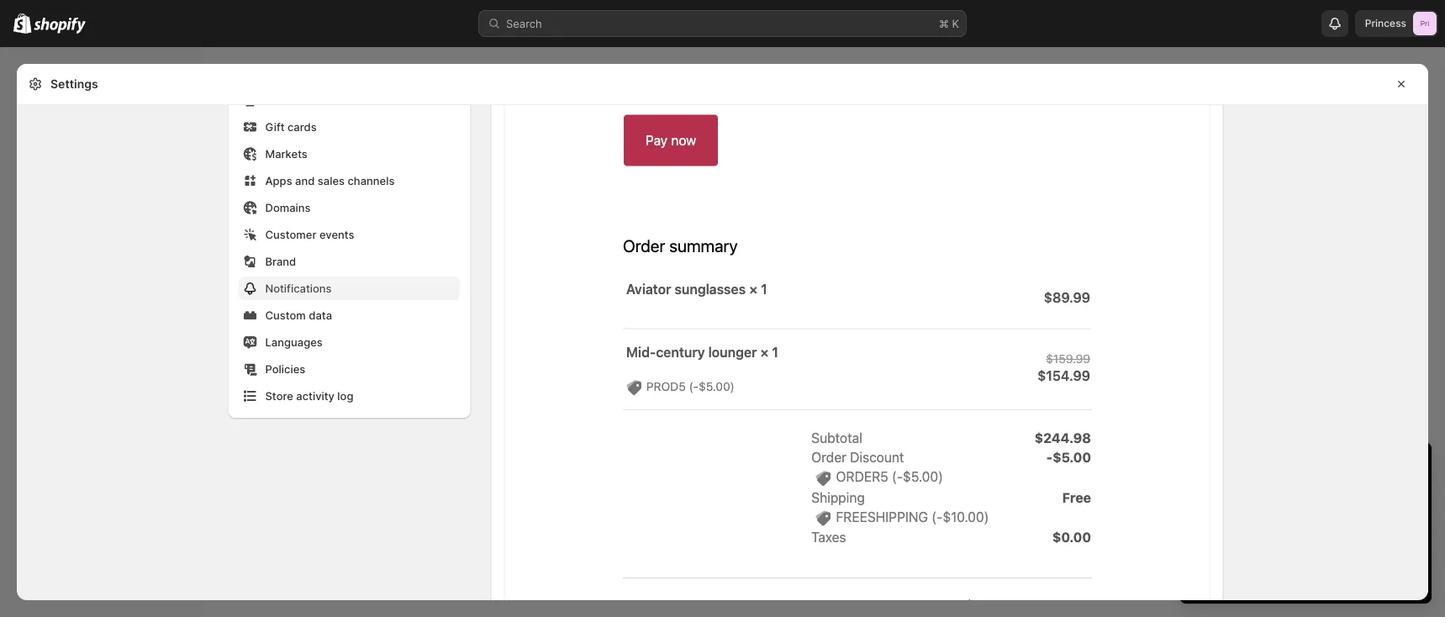 Task type: locate. For each thing, give the bounding box(es) containing it.
gift
[[265, 120, 285, 133]]

0 vertical spatial apps
[[265, 174, 292, 187]]

apps and sales channels
[[265, 174, 395, 187]]

your up "features"
[[1388, 521, 1410, 534]]

1 vertical spatial and
[[1307, 488, 1327, 501]]

2 vertical spatial and
[[1273, 538, 1293, 551]]

credit
[[1285, 521, 1315, 534]]

to down $1/month
[[1318, 521, 1329, 534]]

day
[[1209, 457, 1238, 478]]

store down $50 app store credit link on the right of page
[[1244, 538, 1270, 551]]

$50 app store credit link
[[1210, 521, 1315, 534]]

1 vertical spatial to
[[1318, 521, 1329, 534]]

0 horizontal spatial and
[[295, 174, 315, 187]]

switch
[[1196, 488, 1231, 501]]

log
[[337, 389, 354, 402]]

3
[[1233, 504, 1240, 517]]

and inside to customize your online store and add bonus features
[[1273, 538, 1293, 551]]

for
[[1285, 504, 1299, 517]]

home
[[40, 66, 71, 79]]

2 horizontal spatial and
[[1307, 488, 1327, 501]]

channels right sales
[[46, 291, 90, 304]]

and up $1/month
[[1307, 488, 1327, 501]]

gift cards link
[[238, 115, 460, 139]]

settings dialog
[[17, 0, 1428, 600]]

1 horizontal spatial to
[[1318, 521, 1329, 534]]

apps for apps and sales channels
[[265, 174, 292, 187]]

apps inside settings dialog
[[265, 174, 292, 187]]

1 horizontal spatial and
[[1273, 538, 1293, 551]]

store inside to customize your online store and add bonus features
[[1244, 538, 1270, 551]]

and inside settings dialog
[[295, 174, 315, 187]]

store activity log link
[[238, 384, 460, 408]]

apps down sales
[[17, 352, 42, 364]]

apps down markets
[[265, 174, 292, 187]]

store
[[265, 389, 293, 402]]

domains link
[[238, 196, 460, 219]]

princess
[[1365, 17, 1407, 29]]

0 vertical spatial to
[[1234, 488, 1245, 501]]

0 vertical spatial and
[[295, 174, 315, 187]]

add
[[1296, 538, 1315, 551]]

channels down markets link
[[348, 174, 395, 187]]

get:
[[1330, 488, 1350, 501]]

1 horizontal spatial apps
[[265, 174, 292, 187]]

0 horizontal spatial apps
[[17, 352, 42, 364]]

store down months
[[1256, 521, 1282, 534]]

princess image
[[1413, 12, 1437, 35]]

1 vertical spatial store
[[1244, 538, 1270, 551]]

your
[[1292, 457, 1327, 478], [1388, 521, 1410, 534]]

channels
[[348, 174, 395, 187], [46, 291, 90, 304]]

a
[[1248, 488, 1254, 501]]

0 vertical spatial store
[[1256, 521, 1282, 534]]

0 horizontal spatial your
[[1292, 457, 1327, 478]]

1 day left in your trial element
[[1180, 486, 1432, 604]]

0 vertical spatial your
[[1292, 457, 1327, 478]]

events
[[319, 228, 354, 241]]

to
[[1234, 488, 1245, 501], [1318, 521, 1329, 534]]

0 vertical spatial channels
[[348, 174, 395, 187]]

1 horizontal spatial your
[[1388, 521, 1410, 534]]

1 vertical spatial apps
[[17, 352, 42, 364]]

gift cards
[[265, 120, 317, 133]]

and
[[295, 174, 315, 187], [1307, 488, 1327, 501], [1273, 538, 1293, 551]]

left
[[1243, 457, 1269, 478]]

to left a
[[1234, 488, 1245, 501]]

paid
[[1257, 488, 1279, 501]]

online
[[1210, 538, 1241, 551]]

shopify image
[[34, 17, 86, 34]]

sales
[[17, 291, 43, 304]]

your right in
[[1292, 457, 1327, 478]]

apps inside button
[[17, 352, 42, 364]]

and left add
[[1273, 538, 1293, 551]]

1 vertical spatial channels
[[46, 291, 90, 304]]

store
[[1256, 521, 1282, 534], [1244, 538, 1270, 551]]

apps
[[265, 174, 292, 187], [17, 352, 42, 364]]

customer events link
[[238, 223, 460, 246]]

your inside to customize your online store and add bonus features
[[1388, 521, 1410, 534]]

customize
[[1332, 521, 1384, 534]]

your inside dropdown button
[[1292, 457, 1327, 478]]

1 horizontal spatial channels
[[348, 174, 395, 187]]

1 vertical spatial your
[[1388, 521, 1410, 534]]

brand
[[265, 255, 296, 268]]

app
[[1233, 521, 1253, 534]]

shopify image
[[13, 13, 31, 33]]

0 horizontal spatial channels
[[46, 291, 90, 304]]

months
[[1243, 504, 1282, 517]]

custom data
[[265, 309, 332, 322]]

and left sales
[[295, 174, 315, 187]]

channels inside settings dialog
[[348, 174, 395, 187]]

customer
[[265, 228, 317, 241]]



Task type: describe. For each thing, give the bounding box(es) containing it.
switch to a paid plan and get:
[[1196, 488, 1350, 501]]

locations
[[265, 93, 316, 106]]

policies
[[265, 362, 305, 375]]

search
[[506, 17, 542, 30]]

and for switch
[[1307, 488, 1327, 501]]

custom data link
[[238, 304, 460, 327]]

⌘
[[939, 17, 949, 30]]

sales channels
[[17, 291, 90, 304]]

first 3 months for $1/month
[[1210, 504, 1351, 517]]

1 day left in your trial
[[1196, 457, 1362, 478]]

custom
[[265, 309, 306, 322]]

plan
[[1282, 488, 1304, 501]]

first
[[1210, 504, 1230, 517]]

languages link
[[238, 330, 460, 354]]

apps button
[[10, 346, 192, 370]]

to customize your online store and add bonus features
[[1210, 521, 1410, 551]]

sales
[[318, 174, 345, 187]]

$50 app store credit
[[1210, 521, 1315, 534]]

apps and sales channels link
[[238, 169, 460, 193]]

trial
[[1332, 457, 1362, 478]]

in
[[1273, 457, 1287, 478]]

and for to
[[1273, 538, 1293, 551]]

features
[[1353, 538, 1396, 551]]

activity
[[296, 389, 335, 402]]

customer events
[[265, 228, 354, 241]]

store activity log
[[265, 389, 354, 402]]

policies link
[[238, 357, 460, 381]]

bonus
[[1318, 538, 1350, 551]]

1
[[1196, 457, 1204, 478]]

apps for apps
[[17, 352, 42, 364]]

home link
[[10, 61, 192, 84]]

channels inside button
[[46, 291, 90, 304]]

$1/month
[[1302, 504, 1351, 517]]

brand link
[[238, 250, 460, 273]]

sales channels button
[[10, 286, 192, 309]]

notifications
[[265, 282, 332, 295]]

markets
[[265, 147, 308, 160]]

settings
[[50, 77, 98, 91]]

markets link
[[238, 142, 460, 166]]

1 day left in your trial button
[[1180, 442, 1432, 478]]

0 horizontal spatial to
[[1234, 488, 1245, 501]]

⌘ k
[[939, 17, 959, 30]]

$50
[[1210, 521, 1230, 534]]

k
[[952, 17, 959, 30]]

locations link
[[238, 88, 460, 112]]

languages
[[265, 335, 323, 348]]

domains
[[265, 201, 311, 214]]

notifications link
[[238, 277, 460, 300]]

to inside to customize your online store and add bonus features
[[1318, 521, 1329, 534]]

cards
[[288, 120, 317, 133]]

data
[[309, 309, 332, 322]]



Task type: vqa. For each thing, say whether or not it's contained in the screenshot.
My Store icon
no



